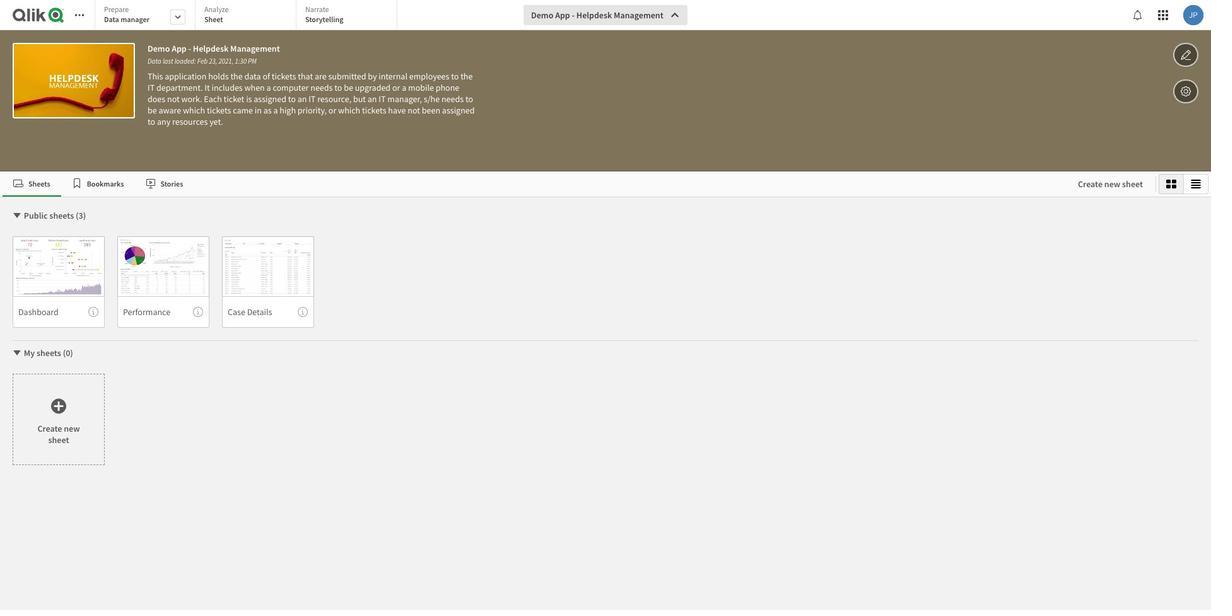 Task type: describe. For each thing, give the bounding box(es) containing it.
in
[[255, 105, 262, 116]]

tab list containing sheets
[[3, 172, 1066, 197]]

1 which from the left
[[183, 105, 205, 116]]

application
[[165, 71, 207, 82]]

manager,
[[388, 93, 422, 105]]

came
[[233, 105, 253, 116]]

phone
[[436, 82, 460, 93]]

1 horizontal spatial it
[[309, 93, 316, 105]]

that
[[298, 71, 313, 82]]

1 horizontal spatial or
[[392, 82, 400, 93]]

2 horizontal spatial it
[[379, 93, 386, 105]]

work.
[[181, 93, 202, 105]]

department.
[[156, 82, 203, 93]]

list view image
[[1191, 179, 1202, 189]]

case details menu item
[[222, 297, 314, 328]]

sheet inside "button"
[[1123, 179, 1143, 190]]

it
[[205, 82, 210, 93]]

management for demo app - helpdesk management data last loaded: feb 23, 2021, 1:30 pm this application holds the data of tickets that are submitted by internal employees to the it department. it includes when a computer needs to be upgraded or a mobile phone does not work. each ticket is assigned to an it resource, but an it manager, s/he needs to be aware which tickets came in as a high priority, or which tickets have not been assigned to any resources yet.
[[230, 43, 280, 54]]

submitted
[[328, 71, 366, 82]]

case details
[[228, 306, 272, 318]]

tooltip for dashboard
[[88, 307, 98, 317]]

case details sheet is selected. press the spacebar or enter key to open case details sheet. use the right and left arrow keys to navigate. element
[[222, 237, 314, 328]]

0 horizontal spatial or
[[329, 105, 337, 116]]

2 the from the left
[[461, 71, 473, 82]]

create inside "button"
[[1078, 179, 1103, 190]]

public sheets (3)
[[24, 210, 86, 222]]

management for demo app - helpdesk management
[[614, 9, 664, 21]]

performance menu item
[[117, 297, 210, 328]]

to right phone at top left
[[466, 93, 473, 105]]

2 horizontal spatial a
[[402, 82, 407, 93]]

data inside prepare data manager
[[104, 15, 119, 24]]

(0)
[[63, 348, 73, 359]]

1 horizontal spatial tickets
[[272, 71, 296, 82]]

1 horizontal spatial assigned
[[442, 105, 475, 116]]

dashboard menu item
[[13, 297, 105, 328]]

0 horizontal spatial not
[[167, 93, 180, 105]]

my sheets (0)
[[24, 348, 73, 359]]

holds
[[208, 71, 229, 82]]

but
[[353, 93, 366, 105]]

sheets for public sheets
[[49, 210, 74, 222]]

0 horizontal spatial a
[[267, 82, 271, 93]]

collapse image for my
[[12, 348, 22, 358]]

1 vertical spatial sheet
[[48, 434, 69, 446]]

dashboard
[[18, 306, 59, 318]]

collapse image for public
[[12, 211, 22, 221]]

1 vertical spatial create new sheet
[[37, 423, 80, 446]]

public
[[24, 210, 48, 222]]

0 vertical spatial be
[[344, 82, 353, 93]]

1 horizontal spatial not
[[408, 105, 420, 116]]

2 which from the left
[[338, 105, 360, 116]]

app options image
[[1181, 84, 1192, 99]]

bookmarks
[[87, 179, 124, 188]]

are
[[315, 71, 327, 82]]

dashboard sheet is selected. press the spacebar or enter key to open dashboard sheet. use the right and left arrow keys to navigate. element
[[13, 237, 105, 328]]

0 horizontal spatial needs
[[311, 82, 333, 93]]

high
[[280, 105, 296, 116]]

tooltip for case details
[[298, 307, 308, 317]]

demo app - helpdesk management
[[531, 9, 664, 21]]

grid view image
[[1167, 179, 1177, 189]]

details
[[247, 306, 272, 318]]

pm
[[248, 57, 257, 66]]

my
[[24, 348, 35, 359]]

2021,
[[219, 57, 234, 66]]

app for demo app - helpdesk management data last loaded: feb 23, 2021, 1:30 pm this application holds the data of tickets that are submitted by internal employees to the it department. it includes when a computer needs to be upgraded or a mobile phone does not work. each ticket is assigned to an it resource, but an it manager, s/he needs to be aware which tickets came in as a high priority, or which tickets have not been assigned to any resources yet.
[[172, 43, 187, 54]]

internal
[[379, 71, 408, 82]]

0 horizontal spatial new
[[64, 423, 80, 434]]

1 horizontal spatial needs
[[442, 93, 464, 105]]

manager
[[121, 15, 150, 24]]

analyze sheet
[[204, 4, 229, 24]]



Task type: vqa. For each thing, say whether or not it's contained in the screenshot.
Record
no



Task type: locate. For each thing, give the bounding box(es) containing it.
1 horizontal spatial an
[[368, 93, 377, 105]]

needs right s/he
[[442, 93, 464, 105]]

0 horizontal spatial assigned
[[254, 93, 286, 105]]

create new sheet inside "button"
[[1078, 179, 1143, 190]]

last
[[163, 57, 173, 66]]

demo inside button
[[531, 9, 554, 21]]

tooltip for performance
[[193, 307, 203, 317]]

tooltip right details
[[298, 307, 308, 317]]

1 vertical spatial create
[[37, 423, 62, 434]]

app
[[555, 9, 570, 21], [172, 43, 187, 54]]

sheets
[[28, 179, 50, 188]]

helpdesk for demo app - helpdesk management
[[577, 9, 612, 21]]

management inside button
[[614, 9, 664, 21]]

have
[[388, 105, 406, 116]]

1 collapse image from the top
[[12, 211, 22, 221]]

0 horizontal spatial data
[[104, 15, 119, 24]]

- inside demo app - helpdesk management data last loaded: feb 23, 2021, 1:30 pm this application holds the data of tickets that are submitted by internal employees to the it department. it includes when a computer needs to be upgraded or a mobile phone does not work. each ticket is assigned to an it resource, but an it manager, s/he needs to be aware which tickets came in as a high priority, or which tickets have not been assigned to any resources yet.
[[188, 43, 191, 54]]

to left priority,
[[288, 93, 296, 105]]

1 horizontal spatial app
[[555, 9, 570, 21]]

helpdesk
[[577, 9, 612, 21], [193, 43, 229, 54]]

an
[[298, 93, 307, 105], [368, 93, 377, 105]]

-
[[572, 9, 575, 21], [188, 43, 191, 54]]

0 horizontal spatial sheet
[[48, 434, 69, 446]]

new
[[1105, 179, 1121, 190], [64, 423, 80, 434]]

group
[[1159, 174, 1209, 194]]

a right as
[[274, 105, 278, 116]]

an right "but"
[[368, 93, 377, 105]]

tickets right of
[[272, 71, 296, 82]]

1 vertical spatial data
[[148, 57, 161, 66]]

(3)
[[76, 210, 86, 222]]

0 vertical spatial tab list
[[95, 0, 402, 32]]

1 horizontal spatial be
[[344, 82, 353, 93]]

to right are
[[335, 82, 342, 93]]

yet.
[[210, 116, 223, 127]]

app for demo app - helpdesk management
[[555, 9, 570, 21]]

1 horizontal spatial tooltip
[[193, 307, 203, 317]]

needs
[[311, 82, 333, 93], [442, 93, 464, 105]]

0 horizontal spatial demo
[[148, 43, 170, 54]]

as
[[264, 105, 272, 116]]

0 horizontal spatial tickets
[[207, 105, 231, 116]]

1 horizontal spatial sheet
[[1123, 179, 1143, 190]]

1 an from the left
[[298, 93, 307, 105]]

the
[[231, 71, 243, 82], [461, 71, 473, 82]]

0 horizontal spatial -
[[188, 43, 191, 54]]

mobile
[[408, 82, 434, 93]]

0 vertical spatial data
[[104, 15, 119, 24]]

0 vertical spatial demo
[[531, 9, 554, 21]]

demo
[[531, 9, 554, 21], [148, 43, 170, 54]]

or right priority,
[[329, 105, 337, 116]]

the down 1:30 at the left of page
[[231, 71, 243, 82]]

sheets left (0)
[[37, 348, 61, 359]]

toolbar containing demo app - helpdesk management
[[0, 0, 1212, 172]]

3 tooltip from the left
[[298, 307, 308, 317]]

be left "but"
[[344, 82, 353, 93]]

helpdesk inside demo app - helpdesk management data last loaded: feb 23, 2021, 1:30 pm this application holds the data of tickets that are submitted by internal employees to the it department. it includes when a computer needs to be upgraded or a mobile phone does not work. each ticket is assigned to an it resource, but an it manager, s/he needs to be aware which tickets came in as a high priority, or which tickets have not been assigned to any resources yet.
[[193, 43, 229, 54]]

been
[[422, 105, 441, 116]]

application containing demo app - helpdesk management
[[0, 0, 1212, 611]]

create new sheet button
[[1068, 174, 1154, 194]]

not right does
[[167, 93, 180, 105]]

- for demo app - helpdesk management data last loaded: feb 23, 2021, 1:30 pm this application holds the data of tickets that are submitted by internal employees to the it department. it includes when a computer needs to be upgraded or a mobile phone does not work. each ticket is assigned to an it resource, but an it manager, s/he needs to be aware which tickets came in as a high priority, or which tickets have not been assigned to any resources yet.
[[188, 43, 191, 54]]

2 horizontal spatial tooltip
[[298, 307, 308, 317]]

0 horizontal spatial create
[[37, 423, 62, 434]]

app inside button
[[555, 9, 570, 21]]

1 vertical spatial -
[[188, 43, 191, 54]]

a
[[267, 82, 271, 93], [402, 82, 407, 93], [274, 105, 278, 116]]

which
[[183, 105, 205, 116], [338, 105, 360, 116]]

any
[[157, 116, 171, 127]]

tickets left came
[[207, 105, 231, 116]]

tooltip inside performance menu item
[[193, 307, 203, 317]]

this
[[148, 71, 163, 82]]

2 an from the left
[[368, 93, 377, 105]]

app inside demo app - helpdesk management data last loaded: feb 23, 2021, 1:30 pm this application holds the data of tickets that are submitted by internal employees to the it department. it includes when a computer needs to be upgraded or a mobile phone does not work. each ticket is assigned to an it resource, but an it manager, s/he needs to be aware which tickets came in as a high priority, or which tickets have not been assigned to any resources yet.
[[172, 43, 187, 54]]

demo app - helpdesk management data last loaded: feb 23, 2021, 1:30 pm this application holds the data of tickets that are submitted by internal employees to the it department. it includes when a computer needs to be upgraded or a mobile phone does not work. each ticket is assigned to an it resource, but an it manager, s/he needs to be aware which tickets came in as a high priority, or which tickets have not been assigned to any resources yet.
[[148, 43, 477, 127]]

demo inside demo app - helpdesk management data last loaded: feb 23, 2021, 1:30 pm this application holds the data of tickets that are submitted by internal employees to the it department. it includes when a computer needs to be upgraded or a mobile phone does not work. each ticket is assigned to an it resource, but an it manager, s/he needs to be aware which tickets came in as a high priority, or which tickets have not been assigned to any resources yet.
[[148, 43, 170, 54]]

it left department.
[[148, 82, 155, 93]]

which right aware
[[183, 105, 205, 116]]

s/he
[[424, 93, 440, 105]]

upgraded
[[355, 82, 391, 93]]

management inside demo app - helpdesk management data last loaded: feb 23, 2021, 1:30 pm this application holds the data of tickets that are submitted by internal employees to the it department. it includes when a computer needs to be upgraded or a mobile phone does not work. each ticket is assigned to an it resource, but an it manager, s/he needs to be aware which tickets came in as a high priority, or which tickets have not been assigned to any resources yet.
[[230, 43, 280, 54]]

0 horizontal spatial the
[[231, 71, 243, 82]]

sheets for my sheets
[[37, 348, 61, 359]]

1 horizontal spatial management
[[614, 9, 664, 21]]

an right high
[[298, 93, 307, 105]]

computer
[[273, 82, 309, 93]]

data
[[245, 71, 261, 82]]

a right "when"
[[267, 82, 271, 93]]

collapse image left my
[[12, 348, 22, 358]]

1 vertical spatial be
[[148, 105, 157, 116]]

not
[[167, 93, 180, 105], [408, 105, 420, 116]]

1 tooltip from the left
[[88, 307, 98, 317]]

0 vertical spatial -
[[572, 9, 575, 21]]

performance sheet is selected. press the spacebar or enter key to open performance sheet. use the right and left arrow keys to navigate. element
[[117, 237, 210, 328]]

create inside create new sheet
[[37, 423, 62, 434]]

includes
[[212, 82, 243, 93]]

0 horizontal spatial app
[[172, 43, 187, 54]]

case
[[228, 306, 245, 318]]

resource,
[[318, 93, 352, 105]]

demo for demo app - helpdesk management
[[531, 9, 554, 21]]

or
[[392, 82, 400, 93], [329, 105, 337, 116]]

sheets button
[[3, 172, 61, 197]]

0 vertical spatial management
[[614, 9, 664, 21]]

assigned right is
[[254, 93, 286, 105]]

2 horizontal spatial tickets
[[362, 105, 387, 116]]

a left 'mobile'
[[402, 82, 407, 93]]

- inside button
[[572, 9, 575, 21]]

1 horizontal spatial -
[[572, 9, 575, 21]]

storytelling
[[305, 15, 344, 24]]

is
[[246, 93, 252, 105]]

ticket
[[224, 93, 244, 105]]

which down upgraded
[[338, 105, 360, 116]]

be
[[344, 82, 353, 93], [148, 105, 157, 116]]

0 vertical spatial create
[[1078, 179, 1103, 190]]

of
[[263, 71, 270, 82]]

1 horizontal spatial which
[[338, 105, 360, 116]]

create new sheet
[[1078, 179, 1143, 190], [37, 423, 80, 446]]

when
[[245, 82, 265, 93]]

0 horizontal spatial helpdesk
[[193, 43, 229, 54]]

1 the from the left
[[231, 71, 243, 82]]

1 vertical spatial app
[[172, 43, 187, 54]]

or up have
[[392, 82, 400, 93]]

to left any
[[148, 116, 155, 127]]

to right employees
[[451, 71, 459, 82]]

to
[[451, 71, 459, 82], [335, 82, 342, 93], [288, 93, 296, 105], [466, 93, 473, 105], [148, 116, 155, 127]]

1 horizontal spatial demo
[[531, 9, 554, 21]]

edit image
[[1181, 47, 1192, 62]]

sheets left (3)
[[49, 210, 74, 222]]

1 vertical spatial management
[[230, 43, 280, 54]]

stories button
[[135, 172, 194, 197]]

1 horizontal spatial data
[[148, 57, 161, 66]]

0 horizontal spatial an
[[298, 93, 307, 105]]

employees
[[409, 71, 450, 82]]

it
[[148, 82, 155, 93], [309, 93, 316, 105], [379, 93, 386, 105]]

tab list inside toolbar
[[95, 0, 402, 32]]

prepare
[[104, 4, 129, 14]]

demo app - helpdesk management button
[[524, 5, 688, 25]]

helpdesk inside button
[[577, 9, 612, 21]]

each
[[204, 93, 222, 105]]

1 horizontal spatial create
[[1078, 179, 1103, 190]]

stories
[[161, 179, 183, 188]]

aware
[[159, 105, 181, 116]]

1 vertical spatial helpdesk
[[193, 43, 229, 54]]

0 horizontal spatial create new sheet
[[37, 423, 80, 446]]

1 horizontal spatial the
[[461, 71, 473, 82]]

it left have
[[379, 93, 386, 105]]

bookmarks button
[[61, 172, 135, 197]]

0 vertical spatial helpdesk
[[577, 9, 612, 21]]

1 horizontal spatial new
[[1105, 179, 1121, 190]]

0 horizontal spatial which
[[183, 105, 205, 116]]

data
[[104, 15, 119, 24], [148, 57, 161, 66]]

priority,
[[298, 105, 327, 116]]

0 vertical spatial sheets
[[49, 210, 74, 222]]

data inside demo app - helpdesk management data last loaded: feb 23, 2021, 1:30 pm this application holds the data of tickets that are submitted by internal employees to the it department. it includes when a computer needs to be upgraded or a mobile phone does not work. each ticket is assigned to an it resource, but an it manager, s/he needs to be aware which tickets came in as a high priority, or which tickets have not been assigned to any resources yet.
[[148, 57, 161, 66]]

tooltip left case
[[193, 307, 203, 317]]

application
[[0, 0, 1212, 611]]

tickets down upgraded
[[362, 105, 387, 116]]

1 horizontal spatial create new sheet
[[1078, 179, 1143, 190]]

0 vertical spatial create new sheet
[[1078, 179, 1143, 190]]

collapse image left public
[[12, 211, 22, 221]]

tickets
[[272, 71, 296, 82], [207, 105, 231, 116], [362, 105, 387, 116]]

1 vertical spatial collapse image
[[12, 348, 22, 358]]

data left last
[[148, 57, 161, 66]]

be left any
[[148, 105, 157, 116]]

0 vertical spatial or
[[392, 82, 400, 93]]

narrate
[[305, 4, 329, 14]]

resources
[[172, 116, 208, 127]]

feb
[[197, 57, 208, 66]]

1 vertical spatial or
[[329, 105, 337, 116]]

1 vertical spatial new
[[64, 423, 80, 434]]

sheets
[[49, 210, 74, 222], [37, 348, 61, 359]]

0 horizontal spatial it
[[148, 82, 155, 93]]

1 horizontal spatial a
[[274, 105, 278, 116]]

the right phone at top left
[[461, 71, 473, 82]]

assigned down phone at top left
[[442, 105, 475, 116]]

- for demo app - helpdesk management
[[572, 9, 575, 21]]

management
[[614, 9, 664, 21], [230, 43, 280, 54]]

1 horizontal spatial helpdesk
[[577, 9, 612, 21]]

sheet
[[204, 15, 223, 24]]

by
[[368, 71, 377, 82]]

1 vertical spatial demo
[[148, 43, 170, 54]]

2 tooltip from the left
[[193, 307, 203, 317]]

tooltip left performance
[[88, 307, 98, 317]]

0 vertical spatial app
[[555, 9, 570, 21]]

1:30
[[235, 57, 247, 66]]

loaded:
[[175, 57, 196, 66]]

data down prepare
[[104, 15, 119, 24]]

0 horizontal spatial tooltip
[[88, 307, 98, 317]]

toolbar
[[0, 0, 1212, 172]]

analyze
[[204, 4, 229, 14]]

sheet
[[1123, 179, 1143, 190], [48, 434, 69, 446]]

0 horizontal spatial be
[[148, 105, 157, 116]]

0 horizontal spatial management
[[230, 43, 280, 54]]

not right have
[[408, 105, 420, 116]]

0 vertical spatial new
[[1105, 179, 1121, 190]]

it left resource,
[[309, 93, 316, 105]]

tooltip
[[88, 307, 98, 317], [193, 307, 203, 317], [298, 307, 308, 317]]

1 vertical spatial sheets
[[37, 348, 61, 359]]

0 vertical spatial sheet
[[1123, 179, 1143, 190]]

tooltip inside case details menu item
[[298, 307, 308, 317]]

tab list containing prepare
[[95, 0, 402, 32]]

collapse image
[[12, 211, 22, 221], [12, 348, 22, 358]]

new inside create new sheet "button"
[[1105, 179, 1121, 190]]

helpdesk for demo app - helpdesk management data last loaded: feb 23, 2021, 1:30 pm this application holds the data of tickets that are submitted by internal employees to the it department. it includes when a computer needs to be upgraded or a mobile phone does not work. each ticket is assigned to an it resource, but an it manager, s/he needs to be aware which tickets came in as a high priority, or which tickets have not been assigned to any resources yet.
[[193, 43, 229, 54]]

23,
[[209, 57, 217, 66]]

tooltip inside dashboard menu item
[[88, 307, 98, 317]]

create
[[1078, 179, 1103, 190], [37, 423, 62, 434]]

needs up priority,
[[311, 82, 333, 93]]

2 collapse image from the top
[[12, 348, 22, 358]]

narrate storytelling
[[305, 4, 344, 24]]

does
[[148, 93, 165, 105]]

demo for demo app - helpdesk management data last loaded: feb 23, 2021, 1:30 pm this application holds the data of tickets that are submitted by internal employees to the it department. it includes when a computer needs to be upgraded or a mobile phone does not work. each ticket is assigned to an it resource, but an it manager, s/he needs to be aware which tickets came in as a high priority, or which tickets have not been assigned to any resources yet.
[[148, 43, 170, 54]]

performance
[[123, 306, 170, 318]]

1 vertical spatial tab list
[[3, 172, 1066, 197]]

0 vertical spatial collapse image
[[12, 211, 22, 221]]

james peterson image
[[1184, 5, 1204, 25]]

assigned
[[254, 93, 286, 105], [442, 105, 475, 116]]

tab list
[[95, 0, 402, 32], [3, 172, 1066, 197]]

group inside application
[[1159, 174, 1209, 194]]

prepare data manager
[[104, 4, 150, 24]]



